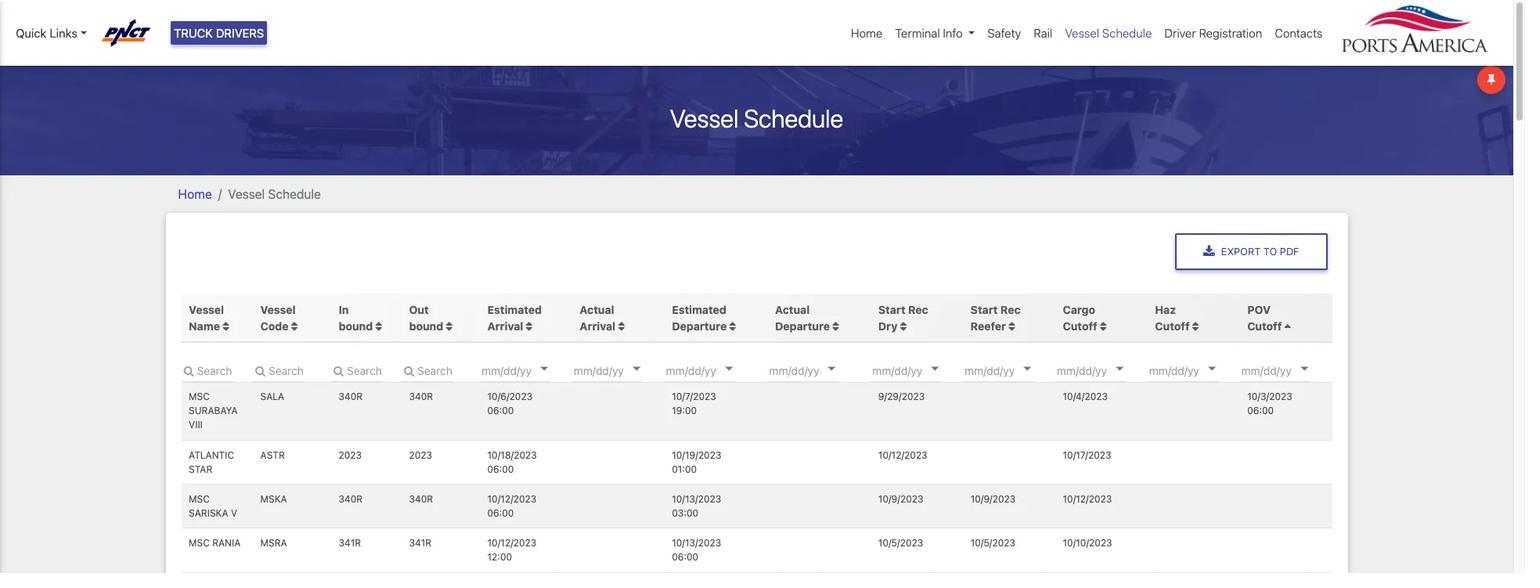 Task type: locate. For each thing, give the bounding box(es) containing it.
2 horizontal spatial vessel schedule
[[1065, 26, 1153, 40]]

19:00
[[672, 405, 697, 417]]

10/12/2023 up the 10/10/2023
[[1063, 493, 1112, 505]]

0 horizontal spatial departure
[[672, 319, 727, 333]]

06:00 inside 10/3/2023 06:00
[[1248, 405, 1274, 417]]

1 vertical spatial vessel schedule
[[670, 103, 844, 133]]

10/17/2023
[[1063, 449, 1112, 461]]

0 horizontal spatial arrival
[[488, 319, 523, 333]]

in bound
[[339, 303, 376, 333]]

06:00 inside 10/13/2023 06:00
[[672, 551, 699, 563]]

msc for msc rania
[[189, 537, 210, 549]]

2 vertical spatial vessel schedule
[[228, 187, 321, 201]]

estimated inside estimated departure
[[672, 303, 727, 316]]

4 open calendar image from the left
[[1116, 367, 1124, 371]]

links
[[50, 26, 77, 40]]

contacts link
[[1269, 18, 1330, 48]]

estimated
[[488, 303, 542, 316], [672, 303, 727, 316]]

2 horizontal spatial cutoff
[[1248, 319, 1282, 333]]

1 horizontal spatial bound
[[409, 319, 444, 333]]

start for reefer
[[971, 303, 998, 316]]

start rec reefer
[[971, 303, 1021, 333]]

bound inside in bound
[[339, 319, 373, 333]]

departure
[[672, 319, 727, 333], [775, 319, 830, 333]]

mm/dd/yy field down 'haz cutoff'
[[1148, 359, 1242, 382]]

1 horizontal spatial home link
[[845, 18, 889, 48]]

10/13/2023 06:00
[[672, 537, 722, 563]]

rec inside start rec dry
[[909, 303, 929, 316]]

2023
[[339, 449, 362, 461], [409, 449, 432, 461]]

None field
[[181, 359, 233, 382], [253, 359, 305, 382], [331, 359, 383, 382], [402, 359, 453, 382], [181, 359, 233, 382], [253, 359, 305, 382], [331, 359, 383, 382], [402, 359, 453, 382]]

1 vertical spatial schedule
[[744, 103, 844, 133]]

1 horizontal spatial 341r
[[409, 537, 432, 549]]

2 msc from the top
[[189, 493, 210, 505]]

msc for msc surabaya viii
[[189, 391, 210, 403]]

06:00 inside 10/12/2023 06:00
[[488, 507, 514, 519]]

0 horizontal spatial 341r
[[339, 537, 361, 549]]

start rec dry
[[879, 303, 929, 333]]

quick links link
[[16, 24, 87, 42]]

1 vertical spatial home
[[178, 187, 212, 201]]

06:00 down 10/6/2023
[[488, 405, 514, 417]]

10/13/2023 down 03:00
[[672, 537, 722, 549]]

rec
[[909, 303, 929, 316], [1001, 303, 1021, 316]]

06:00 inside the 10/18/2023 06:00
[[488, 463, 514, 475]]

pov
[[1248, 303, 1271, 316]]

1 estimated from the left
[[488, 303, 542, 316]]

10/12/2023 06:00
[[488, 493, 537, 519]]

cutoff down pov
[[1248, 319, 1282, 333]]

01:00
[[672, 463, 697, 475]]

06:00 up 10/12/2023 12:00
[[488, 507, 514, 519]]

1 horizontal spatial 10/5/2023
[[971, 537, 1016, 549]]

1 horizontal spatial actual
[[775, 303, 810, 316]]

1 vertical spatial 10/13/2023
[[672, 537, 722, 549]]

2 341r from the left
[[409, 537, 432, 549]]

06:00 down 03:00
[[672, 551, 699, 563]]

drivers
[[216, 26, 264, 40]]

1 vertical spatial home link
[[178, 187, 212, 201]]

0 horizontal spatial 2023
[[339, 449, 362, 461]]

0 horizontal spatial rec
[[909, 303, 929, 316]]

0 horizontal spatial schedule
[[268, 187, 321, 201]]

1 horizontal spatial departure
[[775, 319, 830, 333]]

06:00
[[488, 405, 514, 417], [1248, 405, 1274, 417], [488, 463, 514, 475], [488, 507, 514, 519], [672, 551, 699, 563]]

start
[[879, 303, 906, 316], [971, 303, 998, 316]]

open calendar image
[[828, 367, 836, 371], [932, 367, 939, 371], [1024, 367, 1032, 371], [1116, 367, 1124, 371], [1301, 367, 1309, 371]]

10/3/2023
[[1248, 391, 1293, 403]]

1 341r from the left
[[339, 537, 361, 549]]

10/13/2023 for 06:00
[[672, 537, 722, 549]]

actual for actual arrival
[[580, 303, 615, 316]]

1 arrival from the left
[[488, 319, 523, 333]]

start up the reefer
[[971, 303, 998, 316]]

safety
[[988, 26, 1022, 40]]

mm/dd/yy field
[[768, 359, 862, 382], [871, 359, 965, 382], [963, 359, 1057, 382], [1056, 359, 1150, 382], [1148, 359, 1242, 382], [1240, 359, 1334, 382]]

2 departure from the left
[[775, 319, 830, 333]]

341r
[[339, 537, 361, 549], [409, 537, 432, 549]]

1 horizontal spatial start
[[971, 303, 998, 316]]

1 msc from the top
[[189, 391, 210, 403]]

arrival for estimated arrival
[[488, 319, 523, 333]]

start up dry
[[879, 303, 906, 316]]

10/6/2023
[[488, 391, 533, 403]]

arrival
[[488, 319, 523, 333], [580, 319, 616, 333]]

cutoff down haz
[[1156, 319, 1190, 333]]

vessel name
[[189, 303, 224, 333]]

1 actual from the left
[[580, 303, 615, 316]]

open calendar image for first mm/dd/yy field from right
[[1301, 367, 1309, 371]]

vessel schedule
[[1065, 26, 1153, 40], [670, 103, 844, 133], [228, 187, 321, 201]]

2 2023 from the left
[[409, 449, 432, 461]]

10/9/2023
[[879, 493, 924, 505], [971, 493, 1016, 505]]

mm/dd/yy field down "actual departure"
[[768, 359, 862, 382]]

1 10/9/2023 from the left
[[879, 493, 924, 505]]

10/13/2023
[[672, 493, 722, 505], [672, 537, 722, 549]]

1 10/5/2023 from the left
[[879, 537, 924, 549]]

cutoff for cargo
[[1063, 319, 1098, 333]]

home
[[851, 26, 883, 40], [178, 187, 212, 201]]

arrival inside estimated arrival
[[488, 319, 523, 333]]

340r
[[339, 391, 363, 403], [409, 391, 433, 403], [339, 493, 363, 505], [409, 493, 433, 505]]

06:00 down 10/3/2023
[[1248, 405, 1274, 417]]

rec inside start rec reefer
[[1001, 303, 1021, 316]]

open calendar image
[[1209, 367, 1216, 371]]

cutoff
[[1063, 319, 1098, 333], [1156, 319, 1190, 333], [1248, 319, 1282, 333]]

1 open calendar image from the left
[[828, 367, 836, 371]]

1 vertical spatial msc
[[189, 493, 210, 505]]

10/18/2023 06:00
[[488, 449, 537, 475]]

mm/dd/yy field up 9/29/2023
[[871, 359, 965, 382]]

msc
[[189, 391, 210, 403], [189, 493, 210, 505], [189, 537, 210, 549]]

quick links
[[16, 26, 77, 40]]

1 bound from the left
[[339, 319, 373, 333]]

registration
[[1200, 26, 1263, 40]]

vessel schedule link
[[1059, 18, 1159, 48]]

actual inside actual arrival
[[580, 303, 615, 316]]

bound inside out bound
[[409, 319, 444, 333]]

2 rec from the left
[[1001, 303, 1021, 316]]

1 10/13/2023 from the top
[[672, 493, 722, 505]]

actual inside "actual departure"
[[775, 303, 810, 316]]

vessel
[[1065, 26, 1100, 40], [670, 103, 739, 133], [228, 187, 265, 201], [189, 303, 224, 316], [260, 303, 296, 316]]

0 horizontal spatial bound
[[339, 319, 373, 333]]

truck drivers
[[174, 26, 264, 40]]

rec up the reefer
[[1001, 303, 1021, 316]]

bound down out
[[409, 319, 444, 333]]

2 bound from the left
[[409, 319, 444, 333]]

1 start from the left
[[879, 303, 906, 316]]

msc up surabaya
[[189, 391, 210, 403]]

03:00
[[672, 507, 699, 519]]

1 departure from the left
[[672, 319, 727, 333]]

open calendar image for second mm/dd/yy field
[[932, 367, 939, 371]]

1 horizontal spatial estimated
[[672, 303, 727, 316]]

5 mm/dd/yy field from the left
[[1148, 359, 1242, 382]]

10/7/2023 19:00
[[672, 391, 716, 417]]

0 vertical spatial msc
[[189, 391, 210, 403]]

rec for start rec dry
[[909, 303, 929, 316]]

haz
[[1156, 303, 1177, 316]]

atlantic star
[[189, 449, 234, 475]]

06:00 for 10/13/2023 06:00
[[672, 551, 699, 563]]

truck drivers link
[[171, 21, 267, 45]]

2 arrival from the left
[[580, 319, 616, 333]]

msc inside msc sariska v
[[189, 493, 210, 505]]

bound for in
[[339, 319, 373, 333]]

schedule
[[1103, 26, 1153, 40], [744, 103, 844, 133], [268, 187, 321, 201]]

rania
[[212, 537, 241, 549]]

cutoff for pov
[[1248, 319, 1282, 333]]

2 start from the left
[[971, 303, 998, 316]]

0 vertical spatial 10/13/2023
[[672, 493, 722, 505]]

departure for estimated
[[672, 319, 727, 333]]

msc for msc sariska v
[[189, 493, 210, 505]]

sala
[[260, 391, 284, 403]]

cutoff down cargo
[[1063, 319, 1098, 333]]

1 horizontal spatial home
[[851, 26, 883, 40]]

bound
[[339, 319, 373, 333], [409, 319, 444, 333]]

mm/dd/yy field up the 10/4/2023
[[1056, 359, 1150, 382]]

1 rec from the left
[[909, 303, 929, 316]]

msc surabaya viii
[[189, 391, 238, 431]]

departure for actual
[[775, 319, 830, 333]]

1 horizontal spatial schedule
[[744, 103, 844, 133]]

5 open calendar image from the left
[[1301, 367, 1309, 371]]

0 horizontal spatial 10/9/2023
[[879, 493, 924, 505]]

start inside start rec dry
[[879, 303, 906, 316]]

mm/dd/yy field down the reefer
[[963, 359, 1057, 382]]

1 horizontal spatial rec
[[1001, 303, 1021, 316]]

msc left the rania
[[189, 537, 210, 549]]

0 horizontal spatial estimated
[[488, 303, 542, 316]]

msc up sariska
[[189, 493, 210, 505]]

06:00 inside '10/6/2023 06:00'
[[488, 405, 514, 417]]

0 horizontal spatial actual
[[580, 303, 615, 316]]

10/12/2023
[[879, 449, 928, 461], [488, 493, 537, 505], [1063, 493, 1112, 505], [488, 537, 537, 549]]

2 mm/dd/yy field from the left
[[871, 359, 965, 382]]

10/4/2023
[[1063, 391, 1108, 403]]

2 vertical spatial msc
[[189, 537, 210, 549]]

3 msc from the top
[[189, 537, 210, 549]]

msc inside the msc surabaya viii
[[189, 391, 210, 403]]

estimated for departure
[[672, 303, 727, 316]]

3 mm/dd/yy field from the left
[[963, 359, 1057, 382]]

msc sariska v
[[189, 493, 237, 519]]

estimated for arrival
[[488, 303, 542, 316]]

1 horizontal spatial cutoff
[[1156, 319, 1190, 333]]

to
[[1264, 246, 1278, 257]]

0 horizontal spatial start
[[879, 303, 906, 316]]

mm/dd/yy field up 10/3/2023
[[1240, 359, 1334, 382]]

actual arrival
[[580, 303, 616, 333]]

rail link
[[1028, 18, 1059, 48]]

3 cutoff from the left
[[1248, 319, 1282, 333]]

0 horizontal spatial vessel schedule
[[228, 187, 321, 201]]

2 estimated from the left
[[672, 303, 727, 316]]

2 horizontal spatial schedule
[[1103, 26, 1153, 40]]

bound down in
[[339, 319, 373, 333]]

1 2023 from the left
[[339, 449, 362, 461]]

1 horizontal spatial 10/9/2023
[[971, 493, 1016, 505]]

1 horizontal spatial 2023
[[409, 449, 432, 461]]

0 vertical spatial schedule
[[1103, 26, 1153, 40]]

export to pdf link
[[1176, 233, 1328, 270]]

2 10/13/2023 from the top
[[672, 537, 722, 549]]

10/12/2023 12:00
[[488, 537, 537, 563]]

actual
[[580, 303, 615, 316], [775, 303, 810, 316]]

2 cutoff from the left
[[1156, 319, 1190, 333]]

06:00 down 10/18/2023 at the left
[[488, 463, 514, 475]]

1 horizontal spatial arrival
[[580, 319, 616, 333]]

rec left start rec reefer
[[909, 303, 929, 316]]

0 horizontal spatial cutoff
[[1063, 319, 1098, 333]]

10/13/2023 up 03:00
[[672, 493, 722, 505]]

start inside start rec reefer
[[971, 303, 998, 316]]

terminal info link
[[889, 18, 982, 48]]

2 actual from the left
[[775, 303, 810, 316]]

home link
[[845, 18, 889, 48], [178, 187, 212, 201]]

0 horizontal spatial 10/5/2023
[[879, 537, 924, 549]]

2 open calendar image from the left
[[932, 367, 939, 371]]

3 open calendar image from the left
[[1024, 367, 1032, 371]]

1 cutoff from the left
[[1063, 319, 1098, 333]]

driver registration link
[[1159, 18, 1269, 48]]



Task type: describe. For each thing, give the bounding box(es) containing it.
v
[[231, 507, 237, 519]]

10/18/2023
[[488, 449, 537, 461]]

code
[[260, 319, 289, 333]]

cutoff for haz
[[1156, 319, 1190, 333]]

rail
[[1034, 26, 1053, 40]]

pov cutoff
[[1248, 303, 1282, 333]]

start for dry
[[879, 303, 906, 316]]

10/19/2023
[[672, 449, 722, 461]]

06:00 for 10/6/2023 06:00
[[488, 405, 514, 417]]

open calendar image for 4th mm/dd/yy field from right
[[1024, 367, 1032, 371]]

cargo
[[1063, 303, 1096, 316]]

surabaya
[[189, 405, 238, 417]]

contacts
[[1275, 26, 1323, 40]]

4 mm/dd/yy field from the left
[[1056, 359, 1150, 382]]

2 10/9/2023 from the left
[[971, 493, 1016, 505]]

msc rania
[[189, 537, 241, 549]]

driver registration
[[1165, 26, 1263, 40]]

open calendar image for 6th mm/dd/yy field from right
[[828, 367, 836, 371]]

1 mm/dd/yy field from the left
[[768, 359, 862, 382]]

2 vertical spatial schedule
[[268, 187, 321, 201]]

mska
[[260, 493, 287, 505]]

2 10/5/2023 from the left
[[971, 537, 1016, 549]]

0 vertical spatial vessel schedule
[[1065, 26, 1153, 40]]

out bound
[[409, 303, 446, 333]]

vessel code
[[260, 303, 296, 333]]

06:00 for 10/18/2023 06:00
[[488, 463, 514, 475]]

download image
[[1204, 245, 1216, 258]]

10/13/2023 for 03:00
[[672, 493, 722, 505]]

9/29/2023
[[879, 391, 925, 403]]

arrival for actual arrival
[[580, 319, 616, 333]]

1 horizontal spatial vessel schedule
[[670, 103, 844, 133]]

safety link
[[982, 18, 1028, 48]]

msra
[[260, 537, 287, 549]]

estimated departure
[[672, 303, 727, 333]]

atlantic
[[189, 449, 234, 461]]

in
[[339, 303, 349, 316]]

10/12/2023 down the 10/18/2023 06:00 at left bottom
[[488, 493, 537, 505]]

0 horizontal spatial home link
[[178, 187, 212, 201]]

export
[[1222, 246, 1261, 257]]

open calendar image for third mm/dd/yy field from the right
[[1116, 367, 1124, 371]]

viii
[[189, 419, 203, 431]]

10/12/2023 down 9/29/2023
[[879, 449, 928, 461]]

10/19/2023 01:00
[[672, 449, 722, 475]]

10/12/2023 up 12:00
[[488, 537, 537, 549]]

dry
[[879, 319, 898, 333]]

6 mm/dd/yy field from the left
[[1240, 359, 1334, 382]]

star
[[189, 463, 212, 475]]

sariska
[[189, 507, 228, 519]]

0 vertical spatial home link
[[845, 18, 889, 48]]

10/7/2023
[[672, 391, 716, 403]]

info
[[943, 26, 963, 40]]

10/6/2023 06:00
[[488, 391, 533, 417]]

export to pdf
[[1222, 246, 1300, 257]]

rec for start rec reefer
[[1001, 303, 1021, 316]]

10/3/2023 06:00
[[1248, 391, 1293, 417]]

haz cutoff
[[1156, 303, 1190, 333]]

terminal info
[[896, 26, 963, 40]]

name
[[189, 319, 220, 333]]

pdf
[[1281, 246, 1300, 257]]

06:00 for 10/3/2023 06:00
[[1248, 405, 1274, 417]]

actual for actual departure
[[775, 303, 810, 316]]

driver
[[1165, 26, 1197, 40]]

10/10/2023
[[1063, 537, 1113, 549]]

estimated arrival
[[488, 303, 542, 333]]

0 vertical spatial home
[[851, 26, 883, 40]]

terminal
[[896, 26, 940, 40]]

out
[[409, 303, 429, 316]]

truck
[[174, 26, 213, 40]]

reefer
[[971, 319, 1007, 333]]

actual departure
[[775, 303, 830, 333]]

06:00 for 10/12/2023 06:00
[[488, 507, 514, 519]]

12:00
[[488, 551, 512, 563]]

10/13/2023 03:00
[[672, 493, 722, 519]]

0 horizontal spatial home
[[178, 187, 212, 201]]

astr
[[260, 449, 285, 461]]

bound for out
[[409, 319, 444, 333]]

quick
[[16, 26, 47, 40]]

cargo cutoff
[[1063, 303, 1098, 333]]



Task type: vqa. For each thing, say whether or not it's contained in the screenshot.
first 10/13/2023 from the top of the page
yes



